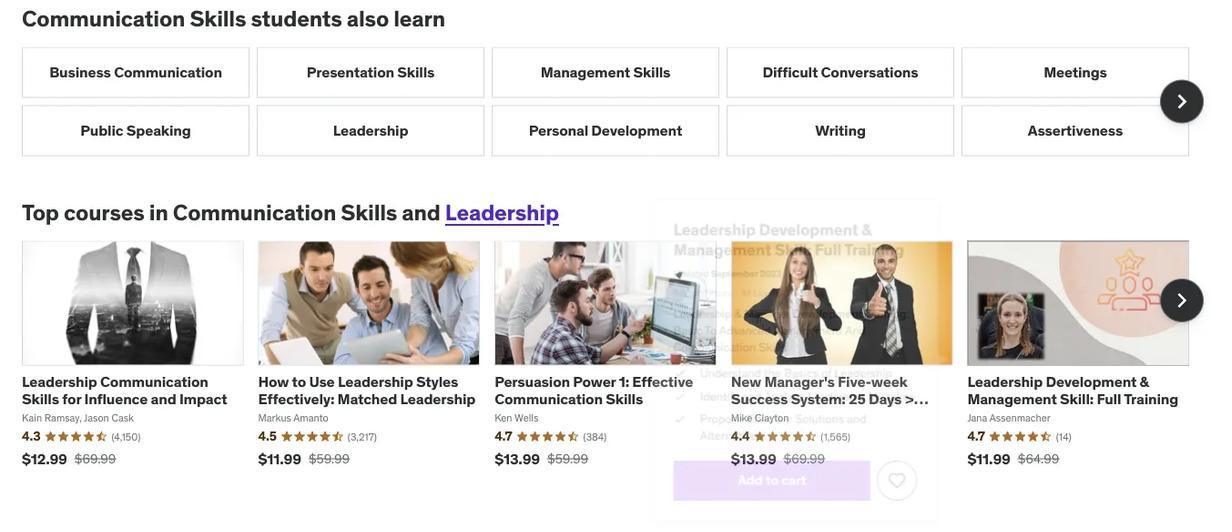Task type: locate. For each thing, give the bounding box(es) containing it.
jana
[[967, 412, 987, 425]]

1 vertical spatial leadership development & management skill: full training link
[[967, 372, 1179, 408]]

4.5 total hours
[[664, 282, 727, 294]]

development down the management skills link
[[591, 121, 682, 140]]

xsmall image left propose
[[664, 415, 678, 433]]

0 vertical spatial leadership development & management skill: full training link
[[664, 209, 912, 252]]

how to use leadership styles effectively: matched leadership
[[258, 372, 476, 408]]

training inside leadership development & management skill: full training updated september 2023
[[847, 231, 912, 252]]

skill: inside 'leadership development & management skill: full training jana assenmacher'
[[1060, 389, 1094, 408]]

(14)
[[1056, 430, 1071, 443]]

of
[[823, 366, 833, 382]]

skill:
[[772, 231, 812, 252], [1060, 389, 1094, 408]]

0 horizontal spatial to
[[292, 372, 306, 390]]

management
[[541, 63, 630, 81], [664, 231, 769, 252], [771, 320, 845, 336], [967, 389, 1057, 408]]

assertiveness
[[1028, 121, 1123, 140]]

1 vertical spatial skill:
[[1060, 389, 1094, 408]]

to for cart
[[763, 480, 777, 499]]

& inside leadership development & management skill: full training updated september 2023
[[866, 209, 877, 231]]

learn
[[394, 5, 445, 32]]

skill: inside leadership development & management skill: full training updated september 2023
[[772, 231, 812, 252]]

to inside how to use leadership styles effectively: matched leadership
[[292, 372, 306, 390]]

to left cart
[[763, 480, 777, 499]]

subtitles
[[787, 282, 826, 294]]

skill: for leadership development & management skill: full training updated september 2023
[[772, 231, 812, 252]]

management down subtitles
[[771, 320, 845, 336]]

skills
[[190, 5, 246, 32], [397, 63, 435, 81], [633, 63, 671, 81], [341, 199, 397, 226], [755, 338, 785, 354], [22, 389, 59, 408], [606, 389, 643, 408]]

1 vertical spatial training
[[1124, 389, 1179, 408]]

persuasion power 1: effective communication skills
[[495, 372, 693, 408]]

0 horizontal spatial &
[[729, 303, 737, 319]]

assenmacher
[[990, 412, 1051, 425]]

2 vertical spatial &
[[1140, 372, 1149, 390]]

1 horizontal spatial &
[[866, 209, 877, 231]]

management skills link
[[492, 47, 719, 98]]

next image
[[1168, 87, 1197, 116], [1168, 286, 1197, 315]]

personal development
[[529, 121, 682, 140]]

0 vertical spatial effective
[[632, 372, 693, 390]]

4.5
[[664, 282, 677, 294]]

leadership development & management skill: full training link
[[664, 209, 912, 252], [967, 372, 1179, 408]]

training inside 'leadership development & management skill: full training jana assenmacher'
[[1124, 389, 1179, 408]]

effective down analyze
[[742, 416, 791, 432]]

1 next image from the top
[[1168, 87, 1197, 116]]

and inside "leadership communication skills for influence and impact"
[[151, 389, 176, 408]]

1 carousel element from the top
[[22, 47, 1204, 156]]

management inside 'leadership development & management skill: full training jana assenmacher'
[[967, 389, 1057, 408]]

leadership development & management skill: full training link up 2023
[[664, 209, 912, 252]]

development for leadership development & management skill: full training jana assenmacher
[[1046, 372, 1137, 390]]

1 vertical spatial xsmall image
[[664, 390, 678, 408]]

xsmall image
[[664, 366, 678, 383], [664, 390, 678, 408], [664, 415, 678, 433]]

0 vertical spatial xsmall image
[[664, 366, 678, 383]]

and
[[848, 320, 871, 336]]

0 vertical spatial full
[[816, 231, 844, 252]]

matched
[[338, 389, 397, 408]]

identify
[[692, 391, 735, 407]]

to
[[292, 372, 306, 390], [763, 480, 777, 499]]

management up september
[[664, 231, 769, 252]]

0 horizontal spatial full
[[816, 231, 844, 252]]

2 carousel element from the top
[[22, 241, 1204, 481]]

development inside leadership development & management skill: full training updated september 2023
[[756, 209, 862, 231]]

leadership inside "leadership communication skills for influence and impact"
[[22, 372, 97, 390]]

skills inside "leadership communication skills for influence and impact"
[[22, 389, 59, 408]]

also
[[347, 5, 389, 32]]

2 vertical spatial xsmall image
[[664, 415, 678, 433]]

leadership development & management skill: full training link up (14)
[[967, 372, 1179, 408]]

and inside propose effective solutions and alternatives
[[850, 416, 871, 432]]

1 vertical spatial &
[[729, 303, 737, 319]]

1 vertical spatial next image
[[1168, 286, 1197, 315]]

2 horizontal spatial &
[[1140, 372, 1149, 390]]

assertiveness link
[[962, 105, 1189, 156]]

0 vertical spatial to
[[292, 372, 306, 390]]

0 vertical spatial training
[[847, 231, 912, 252]]

0 horizontal spatial training
[[847, 231, 912, 252]]

personal development link
[[492, 105, 719, 156]]

analyze
[[761, 391, 805, 407]]

&
[[866, 209, 877, 231], [729, 303, 737, 319], [1140, 372, 1149, 390]]

public
[[80, 121, 123, 140]]

leadership
[[333, 121, 408, 140], [445, 199, 559, 226], [664, 209, 752, 231], [664, 303, 726, 319], [836, 366, 899, 382], [22, 372, 97, 390], [338, 372, 413, 390], [967, 372, 1043, 390], [400, 389, 476, 408], [808, 391, 870, 407]]

carousel element
[[22, 47, 1204, 156], [22, 241, 1204, 481]]

1 horizontal spatial to
[[763, 480, 777, 499]]

understand the basics of leadership
[[692, 366, 899, 382]]

basic
[[664, 320, 694, 336]]

development for personal development
[[591, 121, 682, 140]]

development down subtitles
[[792, 303, 867, 319]]

1 horizontal spatial full
[[1097, 389, 1121, 408]]

to left use
[[292, 372, 306, 390]]

0 horizontal spatial skill:
[[772, 231, 812, 252]]

persuasion power 1: effective communication skills link
[[495, 372, 693, 408]]

0 vertical spatial &
[[866, 209, 877, 231]]

training
[[847, 231, 912, 252], [1124, 389, 1179, 408]]

public speaking link
[[22, 105, 250, 156]]

1 horizontal spatial skill:
[[1060, 389, 1094, 408]]

1 horizontal spatial training
[[1124, 389, 1179, 408]]

2 xsmall image from the top
[[664, 390, 678, 408]]

wishlist image
[[893, 479, 915, 500]]

understand
[[692, 366, 758, 382]]

development
[[591, 121, 682, 140], [756, 209, 862, 231], [792, 303, 867, 319], [1046, 372, 1137, 390]]

full inside leadership development & management skill: full training updated september 2023
[[816, 231, 844, 252]]

development inside leadership & manager development training: basic to advanced management and communication skills
[[792, 303, 867, 319]]

for
[[62, 389, 81, 408]]

public speaking
[[80, 121, 191, 140]]

skill: up (14)
[[1060, 389, 1094, 408]]

xsmall image down basic
[[664, 366, 678, 383]]

0 vertical spatial carousel element
[[22, 47, 1204, 156]]

persuasion
[[495, 372, 570, 390]]

1:
[[619, 372, 629, 390]]

difficult conversations link
[[727, 47, 954, 98]]

xsmall image for understand
[[664, 366, 678, 383]]

1 vertical spatial carousel element
[[22, 241, 1204, 481]]

to inside "add to cart" "button"
[[763, 480, 777, 499]]

difficult conversations
[[763, 63, 918, 81]]

carousel element for communication skills students also learn
[[22, 47, 1204, 156]]

& inside 'leadership development & management skill: full training jana assenmacher'
[[1140, 372, 1149, 390]]

1 horizontal spatial effective
[[742, 416, 791, 432]]

$64.99
[[1018, 451, 1059, 467]]

business communication link
[[22, 47, 250, 98]]

writing
[[815, 121, 866, 140]]

effective right the 1:
[[632, 372, 693, 390]]

presentation skills
[[307, 63, 435, 81]]

1 vertical spatial effective
[[742, 416, 791, 432]]

4.7
[[967, 428, 985, 444]]

1 horizontal spatial leadership development & management skill: full training link
[[967, 372, 1179, 408]]

2 next image from the top
[[1168, 286, 1197, 315]]

communication
[[22, 5, 185, 32], [114, 63, 222, 81], [173, 199, 336, 226], [664, 338, 752, 354], [100, 372, 208, 390], [495, 389, 603, 408]]

1 vertical spatial to
[[763, 480, 777, 499]]

leadership link
[[257, 105, 484, 156], [445, 199, 559, 226]]

development up 2023
[[756, 209, 862, 231]]

and
[[402, 199, 441, 226], [151, 389, 176, 408], [738, 391, 759, 407], [850, 416, 871, 432]]

skills inside persuasion power 1: effective communication skills
[[606, 389, 643, 408]]

development up (14)
[[1046, 372, 1137, 390]]

cart
[[780, 480, 806, 499]]

management up assenmacher
[[967, 389, 1057, 408]]

leadership development & management skill: full training link for (14)
[[967, 372, 1179, 408]]

management inside leadership development & management skill: full training updated september 2023
[[664, 231, 769, 252]]

students
[[251, 5, 342, 32]]

use
[[309, 372, 335, 390]]

carousel element containing leadership communication skills for influence and impact
[[22, 241, 1204, 481]]

development inside 'leadership development & management skill: full training jana assenmacher'
[[1046, 372, 1137, 390]]

next image for and
[[1168, 286, 1197, 315]]

updated
[[664, 261, 702, 273]]

0 vertical spatial skill:
[[772, 231, 812, 252]]

management skills
[[541, 63, 671, 81]]

add
[[733, 480, 760, 499]]

0 vertical spatial next image
[[1168, 87, 1197, 116]]

full
[[816, 231, 844, 252], [1097, 389, 1121, 408]]

leadership inside leadership & manager development training: basic to advanced management and communication skills
[[664, 303, 726, 319]]

0 horizontal spatial leadership development & management skill: full training link
[[664, 209, 912, 252]]

0 horizontal spatial effective
[[632, 372, 693, 390]]

1 vertical spatial full
[[1097, 389, 1121, 408]]

carousel element containing business communication
[[22, 47, 1204, 156]]

effective
[[632, 372, 693, 390], [742, 416, 791, 432]]

3 xsmall image from the top
[[664, 415, 678, 433]]

xsmall image left identify
[[664, 390, 678, 408]]

1 xsmall image from the top
[[664, 366, 678, 383]]

skill: up 2023
[[772, 231, 812, 252]]

full inside 'leadership development & management skill: full training jana assenmacher'
[[1097, 389, 1121, 408]]

all
[[736, 282, 747, 294]]



Task type: describe. For each thing, give the bounding box(es) containing it.
0 vertical spatial leadership link
[[257, 105, 484, 156]]

training for leadership development & management skill: full training jana assenmacher
[[1124, 389, 1179, 408]]

styles
[[416, 372, 458, 390]]

courses
[[64, 199, 145, 226]]

skill: for leadership development & management skill: full training jana assenmacher
[[1060, 389, 1094, 408]]

leadership inside leadership development & management skill: full training updated september 2023
[[664, 209, 752, 231]]

xsmall image for propose
[[664, 415, 678, 433]]

add to cart button
[[664, 468, 875, 511]]

$11.99
[[967, 449, 1011, 468]]

mistakes
[[873, 391, 923, 407]]

speaking
[[126, 121, 191, 140]]

leadership inside 'leadership development & management skill: full training jana assenmacher'
[[967, 372, 1043, 390]]

leadership development & management skill: full training updated september 2023
[[664, 209, 912, 273]]

meetings
[[1044, 63, 1107, 81]]

difficult
[[763, 63, 818, 81]]

september
[[704, 261, 755, 273]]

to for use
[[292, 372, 306, 390]]

presentation skills link
[[257, 47, 484, 98]]

& for leadership development & management skill: full training jana assenmacher
[[1140, 372, 1149, 390]]

the
[[761, 366, 779, 382]]

advanced
[[713, 320, 768, 336]]

14 reviews element
[[1056, 430, 1071, 444]]

effectively:
[[258, 389, 334, 408]]

effective inside persuasion power 1: effective communication skills
[[632, 372, 693, 390]]

development for leadership development & management skill: full training updated september 2023
[[756, 209, 862, 231]]

$11.99 $64.99
[[967, 449, 1059, 468]]

effective inside propose effective solutions and alternatives
[[742, 416, 791, 432]]

2023
[[757, 261, 780, 273]]

power
[[573, 372, 616, 390]]

communication inside leadership & manager development training: basic to advanced management and communication skills
[[664, 338, 752, 354]]

skills inside leadership & manager development training: basic to advanced management and communication skills
[[755, 338, 785, 354]]

training:
[[870, 303, 917, 319]]

top courses in communication skills and leadership
[[22, 199, 559, 226]]

manager
[[740, 303, 789, 319]]

writing link
[[727, 105, 954, 156]]

in
[[149, 199, 168, 226]]

all levels
[[736, 282, 778, 294]]

basics
[[783, 366, 819, 382]]

& inside leadership & manager development training: basic to advanced management and communication skills
[[729, 303, 737, 319]]

leadership & manager development training: basic to advanced management and communication skills
[[664, 303, 917, 354]]

management inside leadership & manager development training: basic to advanced management and communication skills
[[771, 320, 845, 336]]

conversations
[[821, 63, 918, 81]]

propose effective solutions and alternatives
[[692, 416, 871, 449]]

personal
[[529, 121, 588, 140]]

total
[[680, 282, 700, 294]]

to
[[697, 320, 710, 336]]

leadership communication skills for influence and impact link
[[22, 372, 227, 408]]

how to use leadership styles effectively: matched leadership link
[[258, 372, 476, 408]]

full for leadership development & management skill: full training updated september 2023
[[816, 231, 844, 252]]

training for leadership development & management skill: full training updated september 2023
[[847, 231, 912, 252]]

communication inside persuasion power 1: effective communication skills
[[495, 389, 603, 408]]

propose
[[692, 416, 739, 432]]

top
[[22, 199, 59, 226]]

next image for communication skills students also learn
[[1168, 87, 1197, 116]]

management up personal development
[[541, 63, 630, 81]]

leadership development & management skill: full training link for all levels
[[664, 209, 912, 252]]

add to cart
[[733, 480, 806, 499]]

business
[[49, 63, 111, 81]]

business communication
[[49, 63, 222, 81]]

leadership development & management skill: full training jana assenmacher
[[967, 372, 1179, 425]]

levels
[[750, 282, 778, 294]]

full for leadership development & management skill: full training jana assenmacher
[[1097, 389, 1121, 408]]

xsmall image for identify
[[664, 390, 678, 408]]

solutions
[[794, 416, 847, 432]]

influence
[[84, 389, 148, 408]]

presentation
[[307, 63, 394, 81]]

1 vertical spatial leadership link
[[445, 199, 559, 226]]

communication skills students also learn
[[22, 5, 445, 32]]

impact
[[179, 389, 227, 408]]

alternatives
[[692, 433, 759, 449]]

carousel element for and
[[22, 241, 1204, 481]]

leadership communication skills for influence and impact
[[22, 372, 227, 408]]

identify and analyze leadership mistakes
[[692, 391, 923, 407]]

communication inside "leadership communication skills for influence and impact"
[[100, 372, 208, 390]]

& for leadership development & management skill: full training updated september 2023
[[866, 209, 877, 231]]

hours
[[702, 282, 727, 294]]

how
[[258, 372, 289, 390]]

meetings link
[[962, 47, 1189, 98]]



Task type: vqa. For each thing, say whether or not it's contained in the screenshot.
Business Communication
yes



